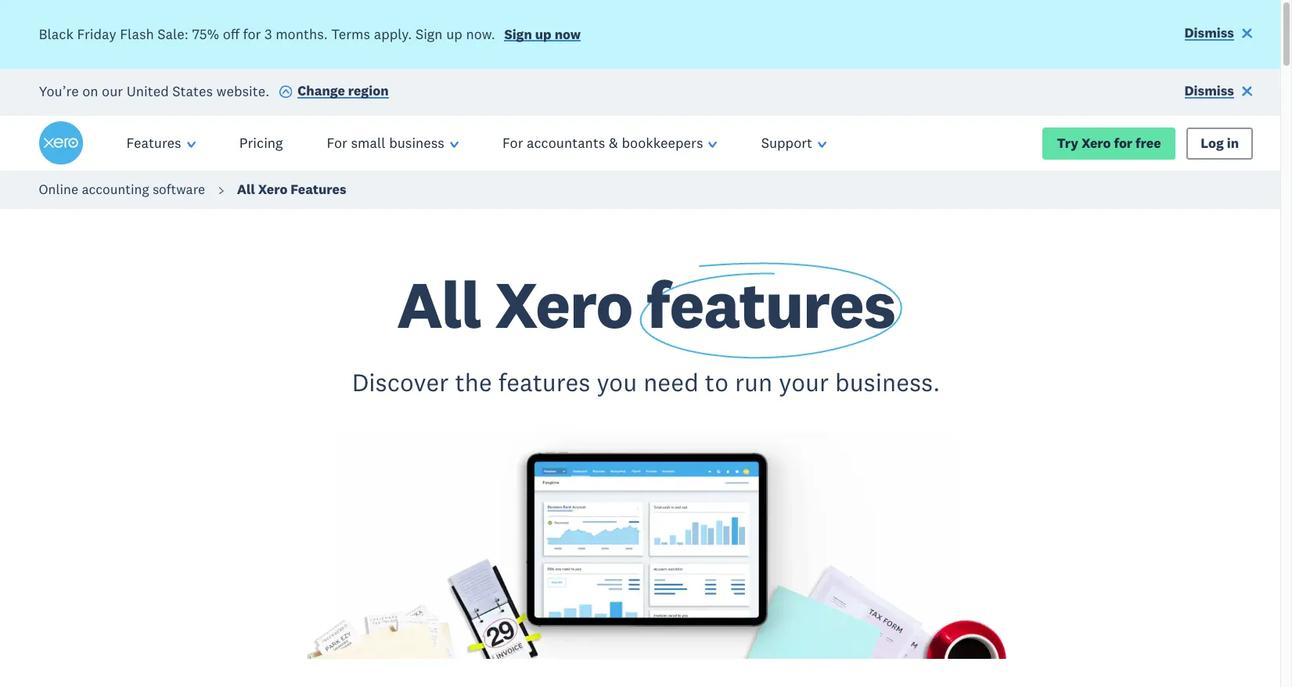 Task type: locate. For each thing, give the bounding box(es) containing it.
for left free
[[1114, 134, 1133, 152]]

dismiss button for you're on our united states website.
[[1185, 82, 1254, 103]]

xero
[[1082, 134, 1111, 152], [258, 181, 288, 198], [495, 263, 633, 346]]

0 vertical spatial features
[[647, 263, 896, 346]]

1 dismiss from the top
[[1185, 24, 1235, 42]]

you
[[597, 366, 637, 398]]

1 vertical spatial xero
[[258, 181, 288, 198]]

all inside breadcrumbs element
[[237, 181, 255, 198]]

to
[[705, 366, 729, 398]]

3
[[265, 25, 272, 43]]

&
[[609, 134, 618, 152]]

xero for all xero
[[495, 263, 633, 346]]

1 dismiss button from the top
[[1185, 24, 1254, 45]]

friday
[[77, 25, 116, 43]]

dismiss button
[[1185, 24, 1254, 45], [1185, 82, 1254, 103]]

all
[[237, 181, 255, 198], [397, 263, 481, 346]]

your
[[779, 366, 829, 398]]

try xero for free
[[1057, 134, 1161, 152]]

for for for accountants & bookkeepers
[[503, 134, 523, 152]]

1 for from the left
[[327, 134, 348, 152]]

online accounting software
[[39, 181, 205, 198]]

change region button
[[278, 82, 389, 103]]

for
[[243, 25, 261, 43], [1114, 134, 1133, 152]]

features
[[126, 134, 181, 152], [291, 181, 347, 198]]

xero inside breadcrumbs element
[[258, 181, 288, 198]]

up left 'now.' on the top left of the page
[[446, 25, 463, 43]]

1 horizontal spatial features
[[291, 181, 347, 198]]

all xero
[[397, 263, 647, 346]]

up left now
[[535, 26, 552, 43]]

states
[[172, 82, 213, 100]]

0 horizontal spatial all
[[237, 181, 255, 198]]

log in
[[1201, 134, 1239, 152]]

xero inside try xero for free link
[[1082, 134, 1111, 152]]

all for all xero features
[[237, 181, 255, 198]]

0 vertical spatial dismiss
[[1185, 24, 1235, 42]]

you're
[[39, 82, 79, 100]]

2 horizontal spatial xero
[[1082, 134, 1111, 152]]

black friday flash sale: 75% off for 3 months. terms apply. sign up now.
[[39, 25, 496, 43]]

1 vertical spatial all
[[397, 263, 481, 346]]

1 horizontal spatial all
[[397, 263, 481, 346]]

dismiss
[[1185, 24, 1235, 42], [1185, 82, 1235, 100]]

1 vertical spatial features
[[291, 181, 347, 198]]

0 vertical spatial dismiss button
[[1185, 24, 1254, 45]]

2 vertical spatial xero
[[495, 263, 633, 346]]

pricing
[[239, 134, 283, 152]]

for small business
[[327, 134, 445, 152]]

0 vertical spatial all
[[237, 181, 255, 198]]

now.
[[466, 25, 496, 43]]

1 horizontal spatial xero
[[495, 263, 633, 346]]

months.
[[276, 25, 328, 43]]

1 vertical spatial features
[[498, 366, 591, 398]]

1 vertical spatial dismiss
[[1185, 82, 1235, 100]]

features down pricing "link"
[[291, 181, 347, 198]]

features down you're on our united states website.
[[126, 134, 181, 152]]

0 horizontal spatial for
[[243, 25, 261, 43]]

for
[[327, 134, 348, 152], [503, 134, 523, 152]]

2 for from the left
[[503, 134, 523, 152]]

sign right apply.
[[416, 25, 443, 43]]

all for all xero
[[397, 263, 481, 346]]

0 vertical spatial xero
[[1082, 134, 1111, 152]]

0 horizontal spatial up
[[446, 25, 463, 43]]

up
[[446, 25, 463, 43], [535, 26, 552, 43]]

for inside 'dropdown button'
[[327, 134, 348, 152]]

1 vertical spatial for
[[1114, 134, 1133, 152]]

need
[[644, 366, 699, 398]]

2 dismiss from the top
[[1185, 82, 1235, 100]]

breadcrumbs element
[[0, 171, 1293, 209]]

small
[[351, 134, 386, 152]]

for left small
[[327, 134, 348, 152]]

1 horizontal spatial features
[[647, 263, 896, 346]]

0 horizontal spatial xero
[[258, 181, 288, 198]]

for small business button
[[305, 116, 481, 171]]

sign right 'now.' on the top left of the page
[[504, 26, 532, 43]]

xero homepage image
[[39, 122, 83, 165]]

sign
[[416, 25, 443, 43], [504, 26, 532, 43]]

support button
[[740, 116, 849, 171]]

xero for try xero for free
[[1082, 134, 1111, 152]]

0 horizontal spatial sign
[[416, 25, 443, 43]]

pricing link
[[217, 116, 305, 171]]

features button
[[105, 116, 217, 171]]

for left 3
[[243, 25, 261, 43]]

2 dismiss button from the top
[[1185, 82, 1254, 103]]

online accounting software link
[[39, 181, 205, 198]]

you're on our united states website.
[[39, 82, 270, 100]]

0 horizontal spatial for
[[327, 134, 348, 152]]

xero for all xero features
[[258, 181, 288, 198]]

accountants
[[527, 134, 605, 152]]

business.
[[835, 366, 940, 398]]

run
[[735, 366, 773, 398]]

discover
[[352, 366, 449, 398]]

sign up now link
[[504, 26, 581, 46]]

0 horizontal spatial features
[[126, 134, 181, 152]]

black
[[39, 25, 74, 43]]

features
[[647, 263, 896, 346], [498, 366, 591, 398]]

75%
[[192, 25, 219, 43]]

for inside "dropdown button"
[[503, 134, 523, 152]]

1 horizontal spatial for
[[503, 134, 523, 152]]

website.
[[217, 82, 270, 100]]

0 vertical spatial for
[[243, 25, 261, 43]]

0 vertical spatial features
[[126, 134, 181, 152]]

1 vertical spatial dismiss button
[[1185, 82, 1254, 103]]

for left accountants
[[503, 134, 523, 152]]



Task type: vqa. For each thing, say whether or not it's contained in the screenshot.
7 over 3 months
no



Task type: describe. For each thing, give the bounding box(es) containing it.
our
[[102, 82, 123, 100]]

change region
[[298, 82, 389, 100]]

dismiss button for black friday flash sale: 75% off for 3 months. terms apply. sign up now.
[[1185, 24, 1254, 45]]

accounting
[[82, 181, 149, 198]]

sale:
[[158, 25, 189, 43]]

apply.
[[374, 25, 412, 43]]

for accountants & bookkeepers button
[[481, 116, 740, 171]]

dismiss for black friday flash sale: 75% off for 3 months. terms apply. sign up now.
[[1185, 24, 1235, 42]]

free
[[1136, 134, 1161, 152]]

dismiss for you're on our united states website.
[[1185, 82, 1235, 100]]

united
[[127, 82, 169, 100]]

off
[[223, 25, 240, 43]]

1 horizontal spatial for
[[1114, 134, 1133, 152]]

bookkeepers
[[622, 134, 703, 152]]

log
[[1201, 134, 1224, 152]]

terms
[[331, 25, 370, 43]]

sign up now
[[504, 26, 581, 43]]

support
[[761, 134, 813, 152]]

in
[[1227, 134, 1239, 152]]

try
[[1057, 134, 1079, 152]]

1 horizontal spatial up
[[535, 26, 552, 43]]

change
[[298, 82, 345, 100]]

on
[[82, 82, 98, 100]]

the
[[455, 366, 492, 398]]

0 horizontal spatial features
[[498, 366, 591, 398]]

log in link
[[1187, 127, 1254, 160]]

all xero features link
[[237, 181, 347, 198]]

region
[[348, 82, 389, 100]]

try xero for free link
[[1043, 127, 1176, 160]]

now
[[555, 26, 581, 43]]

1 horizontal spatial sign
[[504, 26, 532, 43]]

all xero features
[[237, 181, 347, 198]]

the xero dashboard on a tablet shows bank balances, money in and out in recent months, and the amount of bills to be paid. image
[[0, 430, 1293, 659]]

flash
[[120, 25, 154, 43]]

features inside dropdown button
[[126, 134, 181, 152]]

for accountants & bookkeepers
[[503, 134, 703, 152]]

for for for small business
[[327, 134, 348, 152]]

software
[[153, 181, 205, 198]]

features inside breadcrumbs element
[[291, 181, 347, 198]]

business
[[389, 134, 445, 152]]

discover the features you need to run your business.
[[352, 366, 940, 398]]

online
[[39, 181, 78, 198]]



